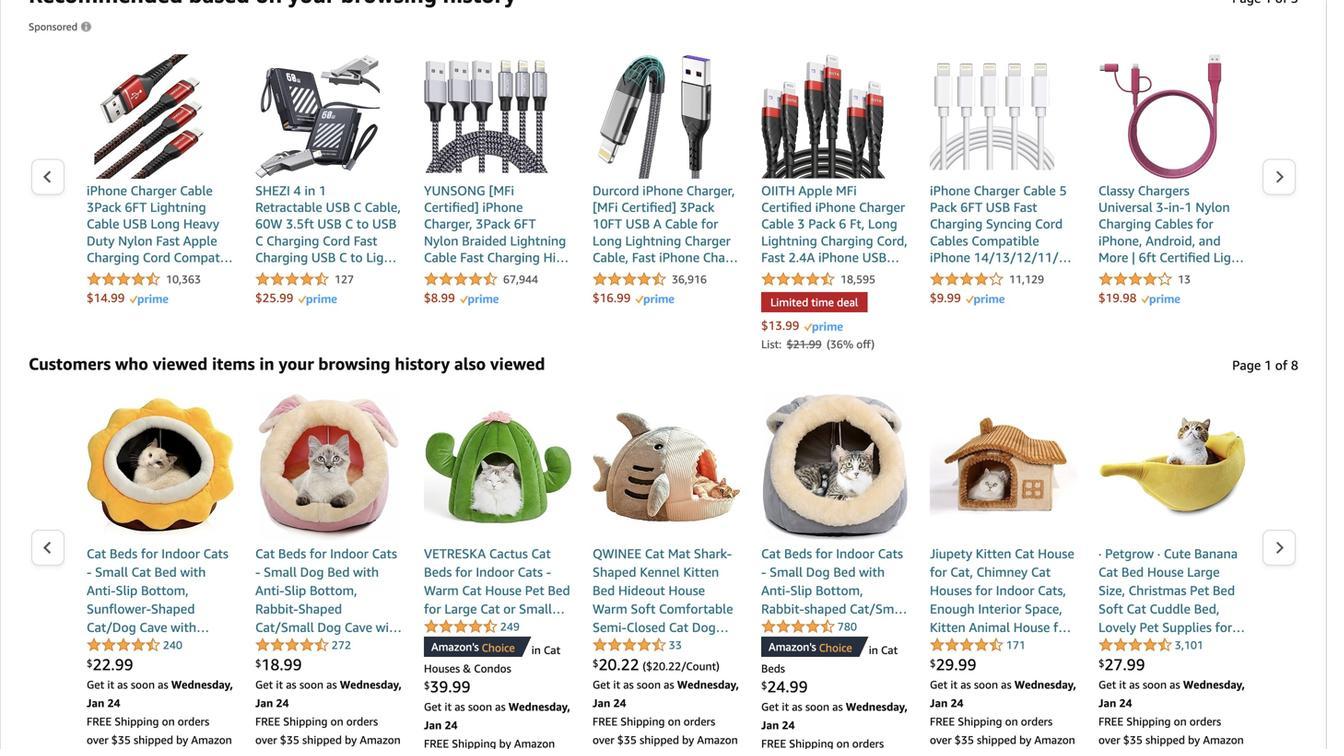 Task type: describe. For each thing, give the bounding box(es) containing it.
get it as soon as for 22
[[87, 678, 171, 691]]

duty
[[87, 233, 115, 248]]

also
[[454, 354, 486, 374]]

in inside the in cat beds
[[869, 644, 878, 657]]

for down the jiupety
[[930, 564, 947, 580]]

10,363 link
[[87, 271, 201, 288]]

toy, inside cat beds for indoor cats - small cat bed with anti-slip bottom, sunflower-shaped cat/dog cave with hanging toy, puppy bed with removable cotton pad, super soft calming, multiple sizes(brownm)
[[140, 638, 163, 653]]

get it as soon as down "$ 20 . 22 ($20.22/count)" at the bottom of page
[[593, 678, 677, 691]]

multiple
[[87, 693, 135, 709]]

240
[[163, 639, 182, 651]]

2 previous image from the top
[[42, 541, 53, 555]]

cats,
[[1038, 583, 1066, 598]]

classy chargers universal 3-in-1 nylon charging cables for iphone, android, and more | 6ft certified lig…
[[1099, 183, 1244, 265]]

it for 18
[[276, 678, 283, 691]]

cat inside in cat houses & condos
[[544, 644, 561, 657]]

($20.22/count)
[[643, 660, 720, 673]]

10ft
[[593, 216, 622, 232]]

oiith apple mfi certified iphone charger cable 3 pack 6 ft, long lightning charging cord, fast 2.4a iphone usb… link
[[761, 54, 909, 269]]

on for 18
[[331, 715, 343, 728]]

small)
[[255, 712, 292, 727]]

free shipping on orders over $35 shipped by amazon for 18
[[255, 715, 401, 746]]

small inside · petgrow · cute banana cat bed house large size, christmas pet bed soft cat cuddle bed, lovely pet supplies for cats kittens rabbit small dogs bed,yellow
[[1099, 657, 1132, 672]]

shipped for 27
[[1146, 734, 1185, 746]]

3pack inside the iphone charger cable 3pack 6ft lightning cable usb long heavy duty nylon fast apple charging cord compat…
[[87, 200, 121, 215]]

your
[[279, 354, 314, 374]]

as down bed,yellow
[[1170, 678, 1180, 691]]

780 link
[[761, 618, 857, 636]]

charger, inside durcord iphone charger, [mfi certified] 3pack 10ft usb a cable for long lightning charger cable, fast iphone cha…
[[687, 183, 735, 198]]

anti- for 18
[[255, 583, 284, 598]]

soft inside cat beds for indoor cats - small dog bed with anti-slip bottom, rabbit-shaped cat/small dog cave with hanging toy, puppy bed with removable cotton pad, super soft calming pet sofa bed (pink small)
[[321, 675, 346, 690]]

2 viewed from the left
[[490, 354, 545, 374]]

67,944
[[500, 273, 538, 286]]

semi-
[[593, 620, 627, 635]]

compatible
[[972, 233, 1039, 248]]

3- inside the classy chargers universal 3-in-1 nylon charging cables for iphone, android, and more | 6ft certified lig…
[[1156, 200, 1169, 215]]

qwinee cat mat shark-shaped kennel kitten bed hideout house warm soft comfortable semi-closed cat dog nest grey small image
[[593, 393, 740, 541]]

vetreska cactus cat beds for indoor cats - warm cat house pet bed for large cat or small dog, animal cave cat tent kitten bed with removable washable cushion link
[[424, 545, 571, 690]]

kennel
[[640, 564, 680, 580]]

1 22 from the left
[[93, 655, 111, 674]]

it for 22
[[107, 678, 114, 691]]

iphone charger cable 3pack 6ft lightning cable usb long heavy duty nylon fast apple charging cord compatible with iphone 14/13/12/11/pro/x/xs max/xr /8/7/6/6s/plus/ipad mini-red image
[[87, 54, 211, 179]]

2 vertical spatial 1
[[1265, 357, 1272, 373]]

cord for iphone charger cable 3pack 6ft lightning cable usb long heavy duty nylon fast apple charging cord compat…
[[143, 250, 170, 265]]

3 shipping from the left
[[621, 715, 665, 728]]

or
[[503, 601, 516, 616]]

by for 18
[[345, 734, 357, 746]]

3,101
[[1175, 639, 1204, 651]]

. for 27
[[1123, 655, 1127, 674]]

13 link
[[1099, 271, 1191, 288]]

$ for 29
[[930, 658, 936, 670]]

(pink
[[334, 693, 363, 709]]

by for 22
[[176, 734, 188, 746]]

list:
[[761, 338, 782, 351]]

fast inside the iphone charger cable 3pack 6ft lightning cable usb long heavy duty nylon fast apple charging cord compat…
[[156, 233, 180, 248]]

durcord iphone charger, [mfi certified] 3pack 10ft usb a cable for long lightning charger cable, fast iphone cha…
[[593, 183, 738, 265]]

wednesday, jan 24 for 22
[[87, 678, 233, 710]]

for inside durcord iphone charger, [mfi certified] 3pack 10ft usb a cable for long lightning charger cable, fast iphone cha…
[[701, 216, 718, 232]]

history
[[395, 354, 450, 374]]

anti- for 22
[[87, 583, 116, 598]]

. for 39
[[448, 677, 452, 696]]

warm inside qwinee cat mat shark- shaped kennel kitten bed hideout house warm soft comfortable semi-closed cat dog nest grey small
[[593, 601, 627, 616]]

braided
[[462, 233, 507, 248]]

24 down the in cat beds at the bottom right of page
[[767, 677, 786, 696]]

for inside · petgrow · cute banana cat bed house large size, christmas pet bed soft cat cuddle bed, lovely pet supplies for cats kittens rabbit small dogs bed,yellow
[[1215, 620, 1232, 635]]

as down condos
[[495, 700, 506, 713]]

wednesday, jan 24 for 39
[[424, 700, 570, 732]]

yunsong
[[424, 183, 486, 198]]

pad, inside cat beds for indoor cats - small cat bed with anti-slip bottom, sunflower-shaped cat/dog cave with hanging toy, puppy bed with removable cotton pad, super soft calming, multiple sizes(brownm)
[[87, 675, 112, 690]]

indoor inside cat beds for indoor cats - small dog bed with anti-slip bottom, rabbit-shaped cat/small dog cave with hanging toy, puppy bed with removable cotton pad, super soft calming pet sofa bed (pink small)
[[330, 546, 369, 561]]

and
[[1199, 233, 1221, 248]]

cables inside the classy chargers universal 3-in-1 nylon charging cables for iphone, android, and more | 6ft certified lig…
[[1155, 216, 1193, 232]]

durcord
[[593, 183, 639, 198]]

heavy
[[183, 216, 219, 232]]

cable, inside durcord iphone charger, [mfi certified] 3pack 10ft usb a cable for long lightning charger cable, fast iphone cha…
[[593, 250, 629, 265]]

3 amazon from the left
[[697, 734, 738, 746]]

1 · from the left
[[1099, 546, 1102, 561]]

sponsored
[[29, 21, 77, 33]]

pet up 3,101 link
[[1140, 620, 1159, 635]]

dog for anti-
[[317, 620, 341, 635]]

beds inside the in cat beds
[[761, 662, 785, 675]]

cable inside iphone charger cable 5 pack 6ft usb fast charging syncing cord cables compatible iphone 14/13/12/11/…
[[1023, 183, 1056, 198]]

c down 60w on the left of page
[[255, 233, 263, 248]]

slip for 18
[[284, 583, 306, 598]]

iphone inside the yunsong [mfi certified] iphone charger, 3pack 6ft nylon braided lightning cable fast charging hi…
[[482, 200, 523, 215]]

24 for 18
[[276, 697, 289, 710]]

in cat beds
[[761, 644, 898, 675]]

house up cats,
[[1038, 546, 1075, 561]]

1 inside the classy chargers universal 3-in-1 nylon charging cables for iphone, android, and more | 6ft certified lig…
[[1185, 200, 1192, 215]]

amazon's choice for 24
[[769, 640, 852, 654]]

24 down 20
[[613, 697, 626, 710]]

pet up bed,
[[1190, 583, 1210, 598]]

amazon's choice for 39
[[431, 640, 515, 654]]

3pack for yunsong [mfi certified] iphone charger, 3pack 6ft nylon braided lightning cable fast charging hi…
[[476, 216, 511, 232]]

kitten inside the vetreska cactus cat beds for indoor cats - warm cat house pet bed for large cat or small dog, animal cave cat tent kitten bed with removable washable cushion
[[453, 638, 489, 653]]

certified] inside durcord iphone charger, [mfi certified] 3pack 10ft usb a cable for long lightning charger cable, fast iphone cha…
[[621, 200, 677, 215]]

get it as soon as for 24
[[761, 700, 846, 713]]

- for 18
[[255, 564, 260, 580]]

amazon for 18
[[360, 734, 401, 746]]

0 vertical spatial chimney
[[977, 564, 1028, 580]]

items
[[212, 354, 255, 374]]

5
[[1060, 183, 1067, 198]]

cat beds for indoor cats - small cat bed with anti-slip bottom, sunflower-shaped cat/dog cave with hanging toy, puppy bed with removable cotton pad, super soft calming, multiple sizes(brownm) link
[[87, 545, 234, 709]]

shezi 4 in 1 retractable usb c cable, 60w 3.5ft usb c to usb c charging cord fast charging usb c to lig… link
[[255, 54, 403, 269]]

jan for 27
[[1099, 697, 1117, 710]]

240 link
[[87, 637, 182, 654]]

animal inside the vetreska cactus cat beds for indoor cats - warm cat house pet bed for large cat or small dog, animal cave cat tent kitten bed with removable washable cushion
[[454, 620, 496, 635]]

classy chargers universal 3-in-1 nylon charging cables for iphone, android, and more | 6ft certified lightning cable, type c, micro usb | compatible with all phone types (hot pink) image
[[1099, 54, 1223, 179]]

cats inside · petgrow · cute banana cat bed house large size, christmas pet bed soft cat cuddle bed, lovely pet supplies for cats kittens rabbit small dogs bed,yellow
[[1099, 638, 1124, 653]]

ft,
[[850, 216, 865, 232]]

house down space, in the bottom of the page
[[1014, 620, 1050, 635]]

$ for 39
[[424, 680, 430, 692]]

a
[[653, 216, 662, 232]]

sunflower-
[[87, 601, 151, 616]]

$ 39 . 99
[[424, 677, 471, 696]]

as down $ 29 . 99
[[961, 678, 971, 691]]

durcord iphone charger, [mfi certified] 3pack 10ft usb a cable for long lightning charger cable, fast iphone cha… link
[[593, 54, 740, 269]]

charging inside the iphone charger cable 3pack 6ft lightning cable usb long heavy duty nylon fast apple charging cord compat…
[[87, 250, 139, 265]]

soon for 39
[[468, 700, 492, 713]]

$35 for 29
[[955, 734, 974, 746]]

amazon's for 24
[[769, 640, 816, 653]]

iphone inside the iphone charger cable 3pack 6ft lightning cable usb long heavy duty nylon fast apple charging cord compat…
[[87, 183, 127, 198]]

beds inside cat beds for indoor cats - small cat bed with anti-slip bottom, sunflower-shaped cat/dog cave with hanging toy, puppy bed with removable cotton pad, super soft calming, multiple sizes(brownm)
[[110, 546, 138, 561]]

usb inside iphone charger cable 5 pack 6ft usb fast charging syncing cord cables compatible iphone 14/13/12/11/…
[[986, 200, 1010, 215]]

99 for 39
[[452, 677, 471, 696]]

60w
[[255, 216, 282, 232]]

comfortable
[[659, 601, 733, 616]]

shipping for 22
[[115, 715, 159, 728]]

c up the 127
[[339, 250, 347, 265]]

as up (pink
[[326, 678, 337, 691]]

3 shipped from the left
[[640, 734, 679, 746]]

wednesday, for 39
[[509, 700, 570, 713]]

charging inside the classy chargers universal 3-in-1 nylon charging cables for iphone, android, and more | 6ft certified lig…
[[1099, 216, 1151, 232]]

apple inside oiith apple mfi certified iphone charger cable 3 pack 6 ft, long lightning charging cord, fast 2.4a iphone usb…
[[799, 183, 833, 198]]

3 $35 from the left
[[617, 734, 637, 746]]

shipping for 29
[[958, 715, 1002, 728]]

cushion
[[424, 675, 471, 690]]

house down $ 29 . 99
[[953, 675, 990, 690]]

qwinee
[[593, 546, 642, 561]]

get down 20
[[593, 678, 610, 691]]

iphone charger cable 5 pack 6ft usb fast charging syncing cord cables compatible iphone 14/13/12/11/… link
[[930, 54, 1078, 269]]

amazon for 22
[[191, 734, 232, 746]]

interior
[[978, 601, 1022, 616]]

small inside qwinee cat mat shark- shaped kennel kitten bed hideout house warm soft comfortable semi-closed cat dog nest grey small
[[653, 638, 686, 653]]

kitten up 7
[[930, 620, 966, 635]]

|
[[1132, 250, 1136, 265]]

as down the in cat beds at the bottom right of page
[[832, 700, 843, 713]]

syncing
[[986, 216, 1032, 232]]

$16.99 link
[[593, 290, 674, 306]]

24 for 27
[[1119, 697, 1132, 710]]

lightning inside the yunsong [mfi certified] iphone charger, 3pack 6ft nylon braided lightning cable fast charging hi…
[[510, 233, 566, 248]]

for down vetreska
[[455, 564, 472, 580]]

wednesday, for 18
[[340, 678, 402, 691]]

certified] inside the yunsong [mfi certified] iphone charger, 3pack 6ft nylon braided lightning cable fast charging hi…
[[424, 200, 479, 215]]

get it as soon as for 18
[[255, 678, 340, 691]]

charging inside oiith apple mfi certified iphone charger cable 3 pack 6 ft, long lightning charging cord, fast 2.4a iphone usb…
[[821, 233, 874, 248]]

lig… inside the classy chargers universal 3-in-1 nylon charging cables for iphone, android, and more | 6ft certified lig…
[[1214, 250, 1244, 265]]

bed,yellow
[[1168, 657, 1231, 672]]

free for 27
[[1099, 715, 1124, 728]]

time
[[811, 296, 834, 309]]

large inside the vetreska cactus cat beds for indoor cats - warm cat house pet bed for large cat or small dog, animal cave cat tent kitten bed with removable washable cushion
[[444, 601, 477, 616]]

in inside shezi 4 in 1 retractable usb c cable, 60w 3.5ft usb c to usb c charging cord fast charging usb c to lig…
[[305, 183, 315, 198]]

cord for shezi 4 in 1 retractable usb c cable, 60w 3.5ft usb c to usb c charging cord fast charging usb c to lig…
[[323, 233, 350, 248]]

soft inside cat beds for indoor cats - small cat bed with anti-slip bottom, sunflower-shaped cat/dog cave with hanging toy, puppy bed with removable cotton pad, super soft calming, multiple sizes(brownm)
[[153, 675, 177, 690]]

pet inside cat beds for indoor cats - small dog bed with anti-slip bottom, rabbit-shaped cat/small dog cave with hanging toy, puppy bed with removable cotton pad, super soft calming pet sofa bed (pink small)
[[255, 693, 275, 709]]

wednesday, down ($20.22/count)
[[677, 678, 739, 691]]

3.5ft
[[286, 216, 314, 232]]

$19.98
[[1099, 291, 1137, 305]]

kitty
[[974, 638, 1002, 653]]

super inside cat beds for indoor cats - small cat bed with anti-slip bottom, sunflower-shaped cat/dog cave with hanging toy, puppy bed with removable cotton pad, super soft calming, multiple sizes(brownm)
[[115, 675, 149, 690]]

cave inside cat beds for indoor cats - small dog bed with anti-slip bottom, rabbit-shaped cat/small dog cave with hanging toy, puppy bed with removable cotton pad, super soft calming pet sofa bed (pink small)
[[345, 620, 372, 635]]

as down $ 39 . 99
[[455, 700, 465, 713]]

lightning inside oiith apple mfi certified iphone charger cable 3 pack 6 ft, long lightning charging cord, fast 2.4a iphone usb…
[[761, 233, 817, 248]]

for down space, in the bottom of the page
[[1054, 620, 1071, 635]]

1 previous image from the top
[[42, 170, 53, 184]]

hanging inside cat beds for indoor cats - small dog bed with anti-slip bottom, rabbit-shaped cat/small dog cave with hanging toy, puppy bed with removable cotton pad, super soft calming pet sofa bed (pink small)
[[255, 638, 305, 653]]

cables inside iphone charger cable 5 pack 6ft usb fast charging syncing cord cables compatible iphone 14/13/12/11/…
[[930, 233, 968, 248]]

bottom, for 18
[[310, 583, 357, 598]]

usb…
[[862, 250, 900, 265]]

choice for 39
[[482, 641, 515, 654]]

$35 for 18
[[280, 734, 299, 746]]

171
[[1006, 639, 1026, 651]]

orders for 22
[[178, 715, 209, 728]]

mat
[[668, 546, 691, 561]]

cute inside jiupety kitten cat house for cat, chimney cat houses for indoor cats, enough interior space, kitten animal house for 3-7 lbs kitty cat, cartoon cute chimney cat house
[[981, 657, 1008, 672]]

houses inside in cat houses & condos
[[424, 662, 460, 675]]

iphone charger cable 5 pack 6ft usb fast charging syncing cord cables compatible iphone 14/13/12/11/xs/max/xr/x/8/8plus/7/7p/6s/ipad/ios white sharllen image
[[930, 54, 1054, 179]]

soon down "$ 20 . 22 ($20.22/count)" at the bottom of page
[[637, 678, 661, 691]]

indoor inside cat beds for indoor cats - small cat bed with anti-slip bottom, sunflower-shaped cat/dog cave with hanging toy, puppy bed with removable cotton pad, super soft calming, multiple sizes(brownm)
[[161, 546, 200, 561]]

cartoon
[[930, 657, 977, 672]]

$ for 20
[[593, 658, 599, 670]]

24 for 29
[[951, 697, 964, 710]]

249 link
[[424, 618, 520, 636]]

as down ($20.22/count)
[[664, 678, 674, 691]]

$25.99 link
[[255, 290, 337, 306]]

99 for 27
[[1127, 655, 1145, 674]]

sofa
[[278, 693, 305, 709]]

fast inside iphone charger cable 5 pack 6ft usb fast charging syncing cord cables compatible iphone 14/13/12/11/…
[[1014, 200, 1037, 215]]

iphone,
[[1099, 233, 1142, 248]]

dog for warm
[[692, 620, 716, 635]]

shipped for 18
[[302, 734, 342, 746]]

certified inside the classy chargers universal 3-in-1 nylon charging cables for iphone, android, and more | 6ft certified lig…
[[1160, 250, 1210, 265]]

780
[[838, 620, 857, 633]]

6ft inside iphone charger cable 5 pack 6ft usb fast charging syncing cord cables compatible iphone 14/13/12/11/…
[[961, 200, 983, 215]]

house inside the vetreska cactus cat beds for indoor cats - warm cat house pet bed for large cat or small dog, animal cave cat tent kitten bed with removable washable cushion
[[485, 583, 522, 598]]

fast inside shezi 4 in 1 retractable usb c cable, 60w 3.5ft usb c to usb c charging cord fast charging usb c to lig…
[[354, 233, 377, 248]]

beds inside cat beds for indoor cats - small dog bed with anti-slip bottom, rabbit-shaped cat/small dog cave with hanging toy, puppy bed with removable cotton pad, super soft calming pet sofa bed (pink small)
[[278, 546, 306, 561]]

shaped for 22
[[151, 601, 195, 616]]

lightning inside durcord iphone charger, [mfi certified] 3pack 10ft usb a cable for long lightning charger cable, fast iphone cha…
[[625, 233, 681, 248]]

shezi
[[255, 183, 290, 198]]

puppy inside cat beds for indoor cats - small dog bed with anti-slip bottom, rabbit-shaped cat/small dog cave with hanging toy, puppy bed with removable cotton pad, super soft calming pet sofa bed (pink small)
[[335, 638, 372, 653]]

animal inside jiupety kitten cat house for cat, chimney cat houses for indoor cats, enough interior space, kitten animal house for 3-7 lbs kitty cat, cartoon cute chimney cat house
[[969, 620, 1010, 635]]

as up sofa
[[286, 678, 297, 691]]

it for 27
[[1119, 678, 1126, 691]]

cotton inside cat beds for indoor cats - small dog bed with anti-slip bottom, rabbit-shaped cat/small dog cave with hanging toy, puppy bed with removable cotton pad, super soft calming pet sofa bed (pink small)
[[353, 657, 393, 672]]

charger inside durcord iphone charger, [mfi certified] 3pack 10ft usb a cable for long lightning charger cable, fast iphone cha…
[[685, 233, 731, 248]]

classy chargers universal 3-in-1 nylon charging cables for iphone, android, and more | 6ft certified lig… link
[[1099, 54, 1246, 269]]

shezi 4 in 1 retractable usb c cable, 60w 3.5ft usb c to usb c charging cord fast charging usb c to lightning cable combo lightning/ type c/ usb a ports charger cord for iphone ipad samsung image
[[255, 54, 380, 179]]

for inside the classy chargers universal 3-in-1 nylon charging cables for iphone, android, and more | 6ft certified lig…
[[1197, 216, 1214, 232]]

get for 27
[[1099, 678, 1116, 691]]

hideout
[[618, 583, 665, 598]]

shaped inside qwinee cat mat shark- shaped kennel kitten bed hideout house warm soft comfortable semi-closed cat dog nest grey small
[[593, 564, 637, 580]]

jan for 22
[[87, 697, 104, 710]]

charging down 3.5ft in the top left of the page
[[267, 233, 319, 248]]

more
[[1099, 250, 1129, 265]]

customers
[[29, 354, 111, 374]]

c right 3.5ft in the top left of the page
[[345, 216, 353, 232]]

orders for 27
[[1190, 715, 1222, 728]]

size,
[[1099, 583, 1125, 598]]

11,129
[[1006, 273, 1044, 286]]

2.4a
[[789, 250, 815, 265]]

apple inside the iphone charger cable 3pack 6ft lightning cable usb long heavy duty nylon fast apple charging cord compat…
[[183, 233, 217, 248]]

limited
[[771, 296, 809, 309]]

3pack for durcord iphone charger, [mfi certified] 3pack 10ft usb a cable for long lightning charger cable, fast iphone cha…
[[680, 200, 715, 215]]

oiith apple mfi certified iphone charger cable 3 pack 6 ft, long lightning charging cord, fast 2.4a iphone usb…
[[761, 183, 908, 265]]

wednesday, for 27
[[1183, 678, 1245, 691]]

3
[[798, 216, 805, 232]]

1 vertical spatial chimney
[[1011, 657, 1062, 672]]

127
[[332, 273, 354, 286]]

hanging inside cat beds for indoor cats - small cat bed with anti-slip bottom, sunflower-shaped cat/dog cave with hanging toy, puppy bed with removable cotton pad, super soft calming, multiple sizes(brownm)
[[87, 638, 136, 653]]

in inside in cat houses & condos
[[532, 644, 541, 657]]

vetreska cactus cat beds for indoor cats - warm cat house pet bed for large cat or small dog, animal cave cat tent kitten bed image
[[424, 393, 571, 541]]

$14.99 link
[[87, 290, 168, 306]]

get for 22
[[87, 678, 104, 691]]

for up "interior" on the bottom right of page
[[976, 583, 993, 598]]

toy, inside cat beds for indoor cats - small dog bed with anti-slip bottom, rabbit-shaped cat/small dog cave with hanging toy, puppy bed with removable cotton pad, super soft calming pet sofa bed (pink small)
[[308, 638, 331, 653]]

amazon for 29
[[1035, 734, 1075, 746]]

18,595 link
[[761, 271, 876, 288]]

qwinee cat mat shark- shaped kennel kitten bed hideout house warm soft comfortable semi-closed cat dog nest grey small
[[593, 546, 733, 653]]

dog,
[[424, 620, 451, 635]]

iphone charger cable 5 pack 6ft usb fast charging syncing cord cables compatible iphone 14/13/12/11/…
[[930, 183, 1072, 265]]

soon for 27
[[1143, 678, 1167, 691]]

c right the retractable usb
[[354, 200, 361, 215]]

3 over from the left
[[593, 734, 614, 746]]

over for 22
[[87, 734, 108, 746]]

page 1 of 8
[[1232, 357, 1299, 373]]

soon for 18
[[299, 678, 324, 691]]

rabbit
[[1172, 638, 1210, 653]]

qwinee cat mat shark- shaped kennel kitten bed hideout house warm soft comfortable semi-closed cat dog nest grey small link
[[593, 545, 740, 653]]

for inside cat beds for indoor cats - small dog bed with anti-slip bottom, rabbit-shaped cat/small dog cave with hanging toy, puppy bed with removable cotton pad, super soft calming pet sofa bed (pink small)
[[310, 546, 327, 561]]

lig… inside shezi 4 in 1 retractable usb c cable, 60w 3.5ft usb c to usb c charging cord fast charging usb c to lig…
[[366, 250, 397, 265]]

jan for 39
[[424, 719, 442, 732]]

for up the dog,
[[424, 601, 441, 616]]

wednesday, jan 24 down "$ 20 . 22 ($20.22/count)" at the bottom of page
[[593, 678, 739, 710]]

orders for 29
[[1021, 715, 1053, 728]]

$8.99 link
[[424, 290, 499, 306]]

1 vertical spatial cat,
[[1005, 638, 1028, 653]]

on for 22
[[162, 715, 175, 728]]

jiupety kitten cat house for cat, chimney cat houses for indoor cats, enough interior space, kitten animal house for 3-7 lbs image
[[930, 393, 1078, 541]]

(36%
[[827, 338, 854, 351]]

free shipping on orders over $35 shipped by amazon for 29
[[930, 715, 1075, 746]]

durcord iphone charger, [mfi certified] 3pack 10ft usb a cable for long lightning charger cable, fast iphone charging cord for iphone xs max/xs/xr/x/8/7/6s/6/plus/se/ipad(silver) image
[[593, 54, 717, 179]]

amazon for 27
[[1203, 734, 1244, 746]]

it for 39
[[445, 700, 452, 713]]

washable
[[492, 657, 549, 672]]

fast inside durcord iphone charger, [mfi certified] 3pack 10ft usb a cable for long lightning charger cable, fast iphone cha…
[[632, 250, 656, 265]]

as down $ 24 . 99
[[792, 700, 803, 713]]

3 orders from the left
[[684, 715, 715, 728]]

cable inside the yunsong [mfi certified] iphone charger, 3pack 6ft nylon braided lightning cable fast charging hi…
[[424, 250, 457, 265]]



Task type: locate. For each thing, give the bounding box(es) containing it.
long inside oiith apple mfi certified iphone charger cable 3 pack 6 ft, long lightning charging cord, fast 2.4a iphone usb…
[[868, 216, 898, 232]]

large inside · petgrow · cute banana cat bed house large size, christmas pet bed soft cat cuddle bed, lovely pet supplies for cats kittens rabbit small dogs bed,yellow
[[1187, 564, 1220, 580]]

1 vertical spatial certified
[[1160, 250, 1210, 265]]

on for 29
[[1005, 715, 1018, 728]]

0 horizontal spatial nylon
[[118, 233, 153, 248]]

. for 24
[[786, 677, 790, 696]]

$35 down multiple
[[111, 734, 131, 746]]

18,595
[[838, 273, 876, 286]]

cave down or
[[499, 620, 527, 635]]

$19.98 link
[[1099, 290, 1180, 306]]

3 free from the left
[[593, 715, 618, 728]]

lovely
[[1099, 620, 1136, 635]]

$25.99
[[255, 291, 293, 305]]

cats inside cat beds for indoor cats - small dog bed with anti-slip bottom, rabbit-shaped cat/small dog cave with hanging toy, puppy bed with removable cotton pad, super soft calming pet sofa bed (pink small)
[[372, 546, 397, 561]]

1 vertical spatial warm
[[593, 601, 627, 616]]

1 horizontal spatial super
[[284, 675, 318, 690]]

cord,
[[877, 233, 908, 248]]

2 · from the left
[[1158, 546, 1161, 561]]

1 vertical spatial [mfi
[[593, 200, 618, 215]]

5 free from the left
[[1099, 715, 1124, 728]]

charger, left the oiith
[[687, 183, 735, 198]]

6ft inside the iphone charger cable 3pack 6ft lightning cable usb long heavy duty nylon fast apple charging cord compat…
[[125, 200, 147, 215]]

soon for 24
[[805, 700, 830, 713]]

wednesday, jan 24 down condos
[[424, 700, 570, 732]]

1 horizontal spatial cord
[[323, 233, 350, 248]]

soft down size,
[[1099, 601, 1124, 616]]

2 over from the left
[[255, 734, 277, 746]]

1 cave from the left
[[140, 620, 167, 635]]

puppy inside cat beds for indoor cats - small cat bed with anti-slip bottom, sunflower-shaped cat/dog cave with hanging toy, puppy bed with removable cotton pad, super soft calming, multiple sizes(brownm)
[[166, 638, 203, 653]]

1 vertical spatial cables
[[930, 233, 968, 248]]

2 horizontal spatial shaped
[[593, 564, 637, 580]]

indoor down cactus
[[476, 564, 514, 580]]

universal
[[1099, 200, 1153, 215]]

indoor up "interior" on the bottom right of page
[[996, 583, 1035, 598]]

dog down comfortable
[[692, 620, 716, 635]]

get for 24
[[761, 700, 779, 713]]

. for 20
[[617, 655, 621, 674]]

1 horizontal spatial cable,
[[593, 250, 629, 265]]

3pack up duty
[[87, 200, 121, 215]]

indoor inside jiupety kitten cat house for cat, chimney cat houses for indoor cats, enough interior space, kitten animal house for 3-7 lbs kitty cat, cartoon cute chimney cat house
[[996, 583, 1035, 598]]

wednesday, jan 24 for 24
[[761, 700, 908, 732]]

soon down the "dogs"
[[1143, 678, 1167, 691]]

free shipping on orders over $35 shipped by amazon for 27
[[1099, 715, 1244, 746]]

2 vertical spatial cord
[[143, 250, 170, 265]]

jiupety
[[930, 546, 973, 561]]

cat inside cat beds for indoor cats - small dog bed with anti-slip bottom, rabbit-shaped cat/small dog cave with hanging toy, puppy bed with removable cotton pad, super soft calming pet sofa bed (pink small)
[[255, 546, 275, 561]]

tent
[[424, 638, 450, 653]]

1 horizontal spatial hanging
[[255, 638, 305, 653]]

0 horizontal spatial ·
[[1099, 546, 1102, 561]]

long up the cord,
[[868, 216, 898, 232]]

3 removable from the left
[[424, 657, 489, 672]]

kitten right the jiupety
[[976, 546, 1012, 561]]

6ft up 10,363 link
[[125, 200, 147, 215]]

1 hanging from the left
[[87, 638, 136, 653]]

amazon
[[191, 734, 232, 746], [360, 734, 401, 746], [697, 734, 738, 746], [1035, 734, 1075, 746], [1203, 734, 1244, 746]]

bed inside qwinee cat mat shark- shaped kennel kitten bed hideout house warm soft comfortable semi-closed cat dog nest grey small
[[593, 583, 615, 598]]

0 horizontal spatial toy,
[[140, 638, 163, 653]]

pad, inside cat beds for indoor cats - small dog bed with anti-slip bottom, rabbit-shaped cat/small dog cave with hanging toy, puppy bed with removable cotton pad, super soft calming pet sofa bed (pink small)
[[255, 675, 281, 690]]

2 amazon's choice from the left
[[769, 640, 852, 654]]

-
[[87, 564, 92, 580], [255, 564, 260, 580], [546, 564, 551, 580]]

0 vertical spatial large
[[1187, 564, 1220, 580]]

$ for 27
[[1099, 658, 1105, 670]]

0 horizontal spatial 3pack
[[87, 200, 121, 215]]

pad, down $ 22 . 99
[[87, 675, 112, 690]]

free shipping on orders over $35 shipped by amazon for 22
[[87, 715, 232, 746]]

1 vertical spatial previous image
[[42, 541, 53, 555]]

· petgrow · cute banana cat bed house large size, christmas pet bed soft cat cuddle bed, lovely pet supplies for cats kittens image
[[1099, 393, 1246, 541]]

1 on from the left
[[162, 715, 175, 728]]

fast up the 127
[[354, 233, 377, 248]]

99 for 22
[[115, 655, 133, 674]]

soon up multiple
[[131, 678, 155, 691]]

list containing 22
[[65, 393, 1262, 749]]

0 horizontal spatial slip
[[116, 583, 138, 598]]

1 vertical spatial cable,
[[593, 250, 629, 265]]

1 vertical spatial charger,
[[424, 216, 473, 232]]

1 cotton from the left
[[184, 657, 225, 672]]

nylon inside the yunsong [mfi certified] iphone charger, 3pack 6ft nylon braided lightning cable fast charging hi…
[[424, 233, 459, 248]]

1 horizontal spatial pack
[[930, 200, 957, 215]]

charger,
[[687, 183, 735, 198], [424, 216, 473, 232]]

cat beds for indoor cats - small cat bed with anti-slip bottom, sunflower-shaped cat/dog cave with hanging toy, puppy bed with removable cotton pad, super soft calming, multiple sizes(brownm)
[[87, 546, 232, 709]]

get for 18
[[255, 678, 273, 691]]

charging down '6' at the right of the page
[[821, 233, 874, 248]]

3- down chargers
[[1156, 200, 1169, 215]]

3pack inside the yunsong [mfi certified] iphone charger, 3pack 6ft nylon braided lightning cable fast charging hi…
[[476, 216, 511, 232]]

cat inside the in cat beds
[[881, 644, 898, 657]]

·
[[1099, 546, 1102, 561], [1158, 546, 1161, 561]]

previous image
[[42, 170, 53, 184], [42, 541, 53, 555]]

[mfi inside the yunsong [mfi certified] iphone charger, 3pack 6ft nylon braided lightning cable fast charging hi…
[[489, 183, 514, 198]]

1 removable from the left
[[116, 657, 181, 672]]

1 horizontal spatial animal
[[969, 620, 1010, 635]]

cuddle
[[1150, 601, 1191, 616]]

charger inside the iphone charger cable 3pack 6ft lightning cable usb long heavy duty nylon fast apple charging cord compat…
[[131, 183, 177, 198]]

nylon right duty
[[118, 233, 153, 248]]

charger inside oiith apple mfi certified iphone charger cable 3 pack 6 ft, long lightning charging cord, fast 2.4a iphone usb…
[[859, 200, 905, 215]]

removable down 240 link
[[116, 657, 181, 672]]

1 vertical spatial cute
[[981, 657, 1008, 672]]

cord up 10,363 link
[[143, 250, 170, 265]]

cactus
[[489, 546, 528, 561]]

deal
[[837, 296, 858, 309]]

2 hanging from the left
[[255, 638, 305, 653]]

0 horizontal spatial bottom,
[[141, 583, 189, 598]]

1 horizontal spatial 22
[[621, 655, 639, 674]]

2 anti- from the left
[[255, 583, 284, 598]]

0 vertical spatial to
[[356, 216, 369, 232]]

it down $ 27 . 99
[[1119, 678, 1126, 691]]

24 down $ 27 . 99
[[1119, 697, 1132, 710]]

0 horizontal spatial 6ft
[[125, 200, 147, 215]]

1 puppy from the left
[[166, 638, 203, 653]]

by for 29
[[1020, 734, 1032, 746]]

house
[[1038, 546, 1075, 561], [1147, 564, 1184, 580], [485, 583, 522, 598], [669, 583, 705, 598], [1014, 620, 1050, 635], [953, 675, 990, 690]]

of
[[1275, 357, 1288, 373]]

1 horizontal spatial anti-
[[255, 583, 284, 598]]

1 over from the left
[[87, 734, 108, 746]]

shipping down the "dogs"
[[1127, 715, 1171, 728]]

0 vertical spatial 1
[[319, 183, 326, 198]]

22 down grey
[[621, 655, 639, 674]]

with inside the vetreska cactus cat beds for indoor cats - warm cat house pet bed for large cat or small dog, animal cave cat tent kitten bed with removable washable cushion
[[518, 638, 544, 653]]

- for 22
[[87, 564, 92, 580]]

2 puppy from the left
[[335, 638, 372, 653]]

usb inside the iphone charger cable 3pack 6ft lightning cable usb long heavy duty nylon fast apple charging cord compat…
[[123, 216, 147, 232]]

it down 20
[[613, 678, 620, 691]]

1 list from the top
[[65, 54, 1262, 353]]

2 animal from the left
[[969, 620, 1010, 635]]

0 horizontal spatial animal
[[454, 620, 496, 635]]

in
[[305, 183, 315, 198], [259, 354, 274, 374], [532, 644, 541, 657], [869, 644, 878, 657]]

0 horizontal spatial hanging
[[87, 638, 136, 653]]

$35 for 27
[[1123, 734, 1143, 746]]

cable left 5
[[1023, 183, 1056, 198]]

[mfi
[[489, 183, 514, 198], [593, 200, 618, 215]]

0 horizontal spatial charger,
[[424, 216, 473, 232]]

get it as soon as for 39
[[424, 700, 509, 713]]

1 horizontal spatial -
[[255, 564, 260, 580]]

$ for 18
[[255, 658, 261, 670]]

yunsong [mfi certified] iphone charger, 3pack 6ft nylon braided lightning cable fast charging high speed data sync usb cord compatible with iphone 14 13 12 11 pro max xs xr x 8 7 6s 6 plus se 5s image
[[424, 54, 548, 179]]

2 shipped from the left
[[302, 734, 342, 746]]

2 removable from the left
[[284, 657, 349, 672]]

charger inside iphone charger cable 5 pack 6ft usb fast charging syncing cord cables compatible iphone 14/13/12/11/…
[[974, 183, 1020, 198]]

. for 29
[[954, 655, 958, 674]]

free shipping on orders over $35 shipped by amazon
[[87, 715, 232, 746], [255, 715, 401, 746], [593, 715, 738, 746], [930, 715, 1075, 746], [1099, 715, 1244, 746]]

2 list from the top
[[65, 393, 1262, 749]]

3,101 link
[[1099, 637, 1204, 654]]

lightning inside the iphone charger cable 3pack 6ft lightning cable usb long heavy duty nylon fast apple charging cord compat…
[[150, 200, 206, 215]]

1 orders from the left
[[178, 715, 209, 728]]

houses inside jiupety kitten cat house for cat, chimney cat houses for indoor cats, enough interior space, kitten animal house for 3-7 lbs kitty cat, cartoon cute chimney cat house
[[930, 583, 972, 598]]

as
[[117, 678, 128, 691], [158, 678, 168, 691], [286, 678, 297, 691], [326, 678, 337, 691], [623, 678, 634, 691], [664, 678, 674, 691], [961, 678, 971, 691], [1001, 678, 1012, 691], [1129, 678, 1140, 691], [1170, 678, 1180, 691], [455, 700, 465, 713], [495, 700, 506, 713], [792, 700, 803, 713], [832, 700, 843, 713]]

1 horizontal spatial large
[[1187, 564, 1220, 580]]

indoor inside the vetreska cactus cat beds for indoor cats - warm cat house pet bed for large cat or small dog, animal cave cat tent kitten bed with removable washable cushion
[[476, 564, 514, 580]]

pack inside iphone charger cable 5 pack 6ft usb fast charging syncing cord cables compatible iphone 14/13/12/11/…
[[930, 200, 957, 215]]

33
[[669, 639, 682, 651]]

cable, inside shezi 4 in 1 retractable usb c cable, 60w 3.5ft usb c to usb c charging cord fast charging usb c to lig…
[[365, 200, 401, 215]]

4 shipped from the left
[[977, 734, 1017, 746]]

soon for 22
[[131, 678, 155, 691]]

cat beds for indoor cats - small dog bed with anti-slip bottom, rabbit-shaped cat/small dog cave with hanging toy, puppy bed with removable cotton pad, super soft calming pet sofa bed (pink small)
[[255, 546, 402, 727]]

fast inside the yunsong [mfi certified] iphone charger, 3pack 6ft nylon braided lightning cable fast charging hi…
[[460, 250, 484, 265]]

super inside cat beds for indoor cats - small dog bed with anti-slip bottom, rabbit-shaped cat/small dog cave with hanging toy, puppy bed with removable cotton pad, super soft calming pet sofa bed (pink small)
[[284, 675, 318, 690]]

4 on from the left
[[1005, 715, 1018, 728]]

free for 22
[[87, 715, 112, 728]]

apple left mfi
[[799, 183, 833, 198]]

2 horizontal spatial 6ft
[[961, 200, 983, 215]]

0 horizontal spatial 1
[[319, 183, 326, 198]]

2 amazon's from the left
[[769, 640, 816, 653]]

1 choice from the left
[[482, 641, 515, 654]]

cat beds for indoor cats - small cat bed with anti-slip bottom, sunflower-shaped cat/dog cave with hanging toy, puppy bed wit image
[[87, 393, 234, 541]]

0 horizontal spatial certified
[[761, 200, 812, 215]]

list
[[65, 54, 1262, 353], [65, 393, 1262, 749]]

cord
[[1035, 216, 1063, 232], [323, 233, 350, 248], [143, 250, 170, 265]]

list for next image associated with · petgrow · cute banana cat bed house large size, christmas pet bed soft cat cuddle bed, lovely pet supplies for cats kittens image
[[65, 393, 1262, 749]]

1 vertical spatial next image
[[1275, 541, 1285, 555]]

cat, right kitty on the bottom right
[[1005, 638, 1028, 653]]

1 amazon's choice from the left
[[431, 640, 515, 654]]

beds down vetreska
[[424, 564, 452, 580]]

$ 24 . 99
[[761, 677, 808, 696]]

cave
[[140, 620, 167, 635], [345, 620, 372, 635], [499, 620, 527, 635]]

cotton inside cat beds for indoor cats - small cat bed with anti-slip bottom, sunflower-shaped cat/dog cave with hanging toy, puppy bed with removable cotton pad, super soft calming, multiple sizes(brownm)
[[184, 657, 225, 672]]

0 vertical spatial apple
[[799, 183, 833, 198]]

cables
[[1155, 216, 1193, 232], [930, 233, 968, 248]]

anti- inside cat beds for indoor cats - small dog bed with anti-slip bottom, rabbit-shaped cat/small dog cave with hanging toy, puppy bed with removable cotton pad, super soft calming pet sofa bed (pink small)
[[255, 583, 284, 598]]

.
[[111, 655, 115, 674], [280, 655, 284, 674], [617, 655, 621, 674], [954, 655, 958, 674], [1123, 655, 1127, 674], [448, 677, 452, 696], [786, 677, 790, 696]]

usb inside durcord iphone charger, [mfi certified] 3pack 10ft usb a cable for long lightning charger cable, fast iphone cha…
[[626, 216, 650, 232]]

jan for 24
[[761, 719, 779, 732]]

over down 27
[[1099, 734, 1121, 746]]

1 shipping from the left
[[115, 715, 159, 728]]

1 horizontal spatial [mfi
[[593, 200, 618, 215]]

. down 272 link
[[280, 655, 284, 674]]

4 over from the left
[[930, 734, 952, 746]]

1 vertical spatial list
[[65, 393, 1262, 749]]

cute left 'banana'
[[1164, 546, 1191, 561]]

99 down 240 link
[[115, 655, 133, 674]]

for inside cat beds for indoor cats - small cat bed with anti-slip bottom, sunflower-shaped cat/dog cave with hanging toy, puppy bed with removable cotton pad, super soft calming, multiple sizes(brownm)
[[141, 546, 158, 561]]

free for 29
[[930, 715, 955, 728]]

0 horizontal spatial [mfi
[[489, 183, 514, 198]]

get
[[87, 678, 104, 691], [255, 678, 273, 691], [593, 678, 610, 691], [930, 678, 948, 691], [1099, 678, 1116, 691], [424, 700, 442, 713], [761, 700, 779, 713]]

wednesday, for 24
[[846, 700, 908, 713]]

1 vertical spatial to
[[350, 250, 363, 265]]

over for 27
[[1099, 734, 1121, 746]]

charging inside iphone charger cable 5 pack 6ft usb fast charging syncing cord cables compatible iphone 14/13/12/11/…
[[930, 216, 983, 232]]

2 certified] from the left
[[621, 200, 677, 215]]

over for 29
[[930, 734, 952, 746]]

removable inside cat beds for indoor cats - small cat bed with anti-slip bottom, sunflower-shaped cat/dog cave with hanging toy, puppy bed with removable cotton pad, super soft calming, multiple sizes(brownm)
[[116, 657, 181, 672]]

4 free shipping on orders over $35 shipped by amazon from the left
[[930, 715, 1075, 746]]

1 horizontal spatial cat,
[[1005, 638, 1028, 653]]

shipping for 18
[[283, 715, 328, 728]]

1 amazon's from the left
[[431, 640, 479, 653]]

1 horizontal spatial cave
[[345, 620, 372, 635]]

5 on from the left
[[1174, 715, 1187, 728]]

27
[[1105, 655, 1123, 674]]

list containing iphone charger cable 3pack 6ft lightning cable usb long heavy duty nylon fast apple charging cord compat…
[[65, 54, 1262, 353]]

mfi
[[836, 183, 857, 198]]

0 horizontal spatial -
[[87, 564, 92, 580]]

it for 29
[[951, 678, 958, 691]]

as down "$ 20 . 22 ($20.22/count)" at the bottom of page
[[623, 678, 634, 691]]

0 horizontal spatial shaped
[[151, 601, 195, 616]]

jan for 29
[[930, 697, 948, 710]]

1 horizontal spatial toy,
[[308, 638, 331, 653]]

customers who viewed items in your browsing history also viewed
[[29, 354, 545, 374]]

1 left of
[[1265, 357, 1272, 373]]

0 horizontal spatial lig…
[[366, 250, 397, 265]]

viewed
[[153, 354, 208, 374], [490, 354, 545, 374]]

1 horizontal spatial slip
[[284, 583, 306, 598]]

cord down 5
[[1035, 216, 1063, 232]]

2 on from the left
[[331, 715, 343, 728]]

$21.99
[[787, 338, 822, 351]]

1 vertical spatial 1
[[1185, 200, 1192, 215]]

shipped for 22
[[134, 734, 173, 746]]

5 free shipping on orders over $35 shipped by amazon from the left
[[1099, 715, 1244, 746]]

soon down $ 39 . 99
[[468, 700, 492, 713]]

over down multiple
[[87, 734, 108, 746]]

cable right a
[[665, 216, 698, 232]]

wednesday, jan 24 down '272' in the bottom of the page
[[255, 678, 402, 710]]

1 horizontal spatial apple
[[799, 183, 833, 198]]

1 viewed from the left
[[153, 354, 208, 374]]

2 choice from the left
[[819, 641, 852, 654]]

cable inside durcord iphone charger, [mfi certified] 3pack 10ft usb a cable for long lightning charger cable, fast iphone cha…
[[665, 216, 698, 232]]

5 orders from the left
[[1190, 715, 1222, 728]]

$35 for 22
[[111, 734, 131, 746]]

1 anti- from the left
[[87, 583, 116, 598]]

0 vertical spatial [mfi
[[489, 183, 514, 198]]

1 horizontal spatial certified
[[1160, 250, 1210, 265]]

$ for 22
[[87, 658, 93, 670]]

lightning up hi…
[[510, 233, 566, 248]]

0 horizontal spatial cable,
[[365, 200, 401, 215]]

0 vertical spatial warm
[[424, 583, 459, 598]]

0 horizontal spatial choice
[[482, 641, 515, 654]]

2 orders from the left
[[346, 715, 378, 728]]

5 by from the left
[[1188, 734, 1200, 746]]

0 horizontal spatial amazon's
[[431, 640, 479, 653]]

2 shipping from the left
[[283, 715, 328, 728]]

2 slip from the left
[[284, 583, 306, 598]]

slip
[[116, 583, 138, 598], [284, 583, 306, 598]]

1 vertical spatial large
[[444, 601, 477, 616]]

. down the in cat beds at the bottom right of page
[[786, 677, 790, 696]]

1 horizontal spatial choice
[[819, 641, 852, 654]]

free shipping on orders over $35 shipped by amazon down sizes(brownm)
[[87, 715, 232, 746]]

warm up the dog,
[[424, 583, 459, 598]]

get it as soon as for 27
[[1099, 678, 1183, 691]]

0 horizontal spatial long
[[151, 216, 180, 232]]

24 down $ 39 . 99
[[445, 719, 458, 732]]

0 horizontal spatial amazon's choice
[[431, 640, 515, 654]]

cables up 11,129 link
[[930, 233, 968, 248]]

soft inside qwinee cat mat shark- shaped kennel kitten bed hideout house warm soft comfortable semi-closed cat dog nest grey small
[[631, 601, 656, 616]]

0 vertical spatial charger,
[[687, 183, 735, 198]]

removable down 272 link
[[284, 657, 349, 672]]

1 pad, from the left
[[87, 675, 112, 690]]

2 - from the left
[[255, 564, 260, 580]]

removable inside the vetreska cactus cat beds for indoor cats - warm cat house pet bed for large cat or small dog, animal cave cat tent kitten bed with removable washable cushion
[[424, 657, 489, 672]]

cave inside the vetreska cactus cat beds for indoor cats - warm cat house pet bed for large cat or small dog, animal cave cat tent kitten bed with removable washable cushion
[[499, 620, 527, 635]]

shaped inside cat beds for indoor cats - small cat bed with anti-slip bottom, sunflower-shaped cat/dog cave with hanging toy, puppy bed with removable cotton pad, super soft calming, multiple sizes(brownm)
[[151, 601, 195, 616]]

24 for 22
[[107, 697, 120, 710]]

cave up '240'
[[140, 620, 167, 635]]

it down $ 29 . 99
[[951, 678, 958, 691]]

2 free shipping on orders over $35 shipped by amazon from the left
[[255, 715, 401, 746]]

20
[[599, 655, 617, 674]]

bottom, inside cat beds for indoor cats - small dog bed with anti-slip bottom, rabbit-shaped cat/small dog cave with hanging toy, puppy bed with removable cotton pad, super soft calming pet sofa bed (pink small)
[[310, 583, 357, 598]]

1 - from the left
[[87, 564, 92, 580]]

0 horizontal spatial large
[[444, 601, 477, 616]]

indoor down cat beds for indoor cats - small cat bed with anti-slip bottom, sunflower-shaped cat/dog cave with hanging toy, puppy bed wit "image"
[[161, 546, 200, 561]]

cord inside the iphone charger cable 3pack 6ft lightning cable usb long heavy duty nylon fast apple charging cord compat…
[[143, 250, 170, 265]]

cord inside shezi 4 in 1 retractable usb c cable, 60w 3.5ft usb c to usb c charging cord fast charging usb c to lig…
[[323, 233, 350, 248]]

rabbit-
[[255, 601, 298, 616]]

- inside cat beds for indoor cats - small dog bed with anti-slip bottom, rabbit-shaped cat/small dog cave with hanging toy, puppy bed with removable cotton pad, super soft calming pet sofa bed (pink small)
[[255, 564, 260, 580]]

houses
[[930, 583, 972, 598], [424, 662, 460, 675]]

over for 18
[[255, 734, 277, 746]]

jan down 20
[[593, 697, 611, 710]]

1 super from the left
[[115, 675, 149, 690]]

99 for 24
[[790, 677, 808, 696]]

1 certified] from the left
[[424, 200, 479, 215]]

99 right 27
[[1127, 655, 1145, 674]]

99 for 29
[[958, 655, 977, 674]]

list for next image for classy chargers universal 3-in-1 nylon charging cables for iphone, android, and more | 6ft certified lightning cable, type c, micro usb | compatible with all phone types (hot pink) image
[[65, 54, 1262, 353]]

2 horizontal spatial cord
[[1035, 216, 1063, 232]]

0 horizontal spatial cotton
[[184, 657, 225, 672]]

4 free from the left
[[930, 715, 955, 728]]

33 link
[[593, 637, 682, 654]]

1 horizontal spatial 3-
[[1156, 200, 1169, 215]]

indoor down cat beds for indoor cats - small dog bed with anti-slip bottom, rabbit-shaped cat/small dog cave with hanging toy, puppy bed image
[[330, 546, 369, 561]]

6ft inside the yunsong [mfi certified] iphone charger, 3pack 6ft nylon braided lightning cable fast charging hi…
[[514, 216, 536, 232]]

5 over from the left
[[1099, 734, 1121, 746]]

bottom, inside cat beds for indoor cats - small cat bed with anti-slip bottom, sunflower-shaped cat/dog cave with hanging toy, puppy bed with removable cotton pad, super soft calming, multiple sizes(brownm)
[[141, 583, 189, 598]]

as down 171
[[1001, 678, 1012, 691]]

2 free from the left
[[255, 715, 280, 728]]

2 lig… from the left
[[1214, 250, 1244, 265]]

calming
[[350, 675, 398, 690]]

99 down the in cat beds at the bottom right of page
[[790, 677, 808, 696]]

18
[[261, 655, 280, 674]]

over down small) at the bottom left
[[255, 734, 277, 746]]

1 next image from the top
[[1275, 170, 1285, 184]]

christmas
[[1129, 583, 1187, 598]]

vetreska cactus cat beds for indoor cats - warm cat house pet bed for large cat or small dog, animal cave cat tent kitten bed with removable washable cushion
[[424, 546, 570, 690]]

22
[[93, 655, 111, 674], [621, 655, 639, 674]]

house up christmas
[[1147, 564, 1184, 580]]

0 horizontal spatial cord
[[143, 250, 170, 265]]

3- inside jiupety kitten cat house for cat, chimney cat houses for indoor cats, enough interior space, kitten animal house for 3-7 lbs kitty cat, cartoon cute chimney cat house
[[930, 638, 943, 653]]

0 horizontal spatial viewed
[[153, 354, 208, 374]]

lightning
[[150, 200, 206, 215], [510, 233, 566, 248], [625, 233, 681, 248], [761, 233, 817, 248]]

get up multiple
[[87, 678, 104, 691]]

1 slip from the left
[[116, 583, 138, 598]]

slip up sunflower-
[[116, 583, 138, 598]]

1 horizontal spatial 1
[[1185, 200, 1192, 215]]

2 by from the left
[[345, 734, 357, 746]]

slip for 22
[[116, 583, 138, 598]]

. for 22
[[111, 655, 115, 674]]

page
[[1232, 357, 1261, 373]]

2 cave from the left
[[345, 620, 372, 635]]

closed
[[627, 620, 666, 635]]

grey
[[623, 638, 650, 653]]

soon down $ 24 . 99
[[805, 700, 830, 713]]

wednesday, jan 24 down the "dogs"
[[1099, 678, 1245, 710]]

for up the cha…
[[701, 216, 718, 232]]

1 horizontal spatial viewed
[[490, 354, 545, 374]]

1 horizontal spatial pad,
[[255, 675, 281, 690]]

0 vertical spatial list
[[65, 54, 1262, 353]]

nylon inside the iphone charger cable 3pack 6ft lightning cable usb long heavy duty nylon fast apple charging cord compat…
[[118, 233, 153, 248]]

shaped for 18
[[298, 601, 342, 616]]

certified]
[[424, 200, 479, 215], [621, 200, 677, 215]]

long inside durcord iphone charger, [mfi certified] 3pack 10ft usb a cable for long lightning charger cable, fast iphone cha…
[[593, 233, 622, 248]]

next image for · petgrow · cute banana cat bed house large size, christmas pet bed soft cat cuddle bed, lovely pet supplies for cats kittens image
[[1275, 541, 1285, 555]]

0 horizontal spatial certified]
[[424, 200, 479, 215]]

- inside the vetreska cactus cat beds for indoor cats - warm cat house pet bed for large cat or small dog, animal cave cat tent kitten bed with removable washable cushion
[[546, 564, 551, 580]]

shark-
[[694, 546, 732, 561]]

free shipping on orders over $35 shipped by amazon down $ 29 . 99
[[930, 715, 1075, 746]]

bed
[[154, 564, 177, 580], [327, 564, 350, 580], [1122, 564, 1144, 580], [548, 583, 570, 598], [593, 583, 615, 598], [1213, 583, 1235, 598], [206, 638, 229, 653], [375, 638, 397, 653], [492, 638, 515, 653], [308, 693, 330, 709]]

3-
[[1156, 200, 1169, 215], [930, 638, 943, 653]]

1 horizontal spatial bottom,
[[310, 583, 357, 598]]

cat,
[[951, 564, 973, 580], [1005, 638, 1028, 653]]

4 by from the left
[[1020, 734, 1032, 746]]

on down 171
[[1005, 715, 1018, 728]]

0 horizontal spatial 22
[[93, 655, 111, 674]]

2 horizontal spatial removable
[[424, 657, 489, 672]]

cats inside cat beds for indoor cats - small cat bed with anti-slip bottom, sunflower-shaped cat/dog cave with hanging toy, puppy bed with removable cotton pad, super soft calming, multiple sizes(brownm)
[[203, 546, 229, 561]]

2 toy, from the left
[[308, 638, 331, 653]]

on down sizes(brownm)
[[162, 715, 175, 728]]

fast inside oiith apple mfi certified iphone charger cable 3 pack 6 ft, long lightning charging cord, fast 2.4a iphone usb…
[[761, 250, 785, 265]]

3 cave from the left
[[499, 620, 527, 635]]

cat beds for indoor cats - small dog bed with anti-slip bottom, rabbit-shaped cat/small dog cave with hanging toy, puppy bed image
[[255, 393, 403, 541]]

hi…
[[543, 250, 569, 265]]

orders down bed,yellow
[[1190, 715, 1222, 728]]

indoor
[[161, 546, 200, 561], [330, 546, 369, 561], [476, 564, 514, 580], [996, 583, 1035, 598]]

0 vertical spatial pack
[[930, 200, 957, 215]]

lightning down '3'
[[761, 233, 817, 248]]

$ inside $ 27 . 99
[[1099, 658, 1105, 670]]

3 - from the left
[[546, 564, 551, 580]]

2 cotton from the left
[[353, 657, 393, 672]]

as up multiple
[[117, 678, 128, 691]]

choice for 24
[[819, 641, 852, 654]]

1 horizontal spatial 3pack
[[476, 216, 511, 232]]

slip inside cat beds for indoor cats - small cat bed with anti-slip bottom, sunflower-shaped cat/dog cave with hanging toy, puppy bed with removable cotton pad, super soft calming, multiple sizes(brownm)
[[116, 583, 138, 598]]

[mfi inside durcord iphone charger, [mfi certified] 3pack 10ft usb a cable for long lightning charger cable, fast iphone cha…
[[593, 200, 618, 215]]

· left 'petgrow'
[[1099, 546, 1102, 561]]

banana
[[1195, 546, 1238, 561]]

1 free shipping on orders over $35 shipped by amazon from the left
[[87, 715, 232, 746]]

free shipping on orders over $35 shipped by amazon down ($20.22/count)
[[593, 715, 738, 746]]

1 shipped from the left
[[134, 734, 173, 746]]

2 next image from the top
[[1275, 541, 1285, 555]]

amazon's choice
[[431, 640, 515, 654], [769, 640, 852, 654]]

pack inside oiith apple mfi certified iphone charger cable 3 pack 6 ft, long lightning charging cord, fast 2.4a iphone usb…
[[808, 216, 836, 232]]

removable inside cat beds for indoor cats - small dog bed with anti-slip bottom, rabbit-shaped cat/small dog cave with hanging toy, puppy bed with removable cotton pad, super soft calming pet sofa bed (pink small)
[[284, 657, 349, 672]]

$ for 24
[[761, 680, 767, 692]]

2 super from the left
[[284, 675, 318, 690]]

free down 27
[[1099, 715, 1124, 728]]

pack
[[930, 200, 957, 215], [808, 216, 836, 232]]

for up the cat/small
[[310, 546, 327, 561]]

($20.22/count) link
[[643, 658, 720, 673]]

99 down &
[[452, 677, 471, 696]]

charging up 127 link at the left
[[255, 250, 308, 265]]

1 by from the left
[[176, 734, 188, 746]]

shaped up the cat/small
[[298, 601, 342, 616]]

next image
[[1275, 170, 1285, 184], [1275, 541, 1285, 555]]

nylon
[[1196, 200, 1230, 215], [118, 233, 153, 248], [424, 233, 459, 248]]

charger
[[131, 183, 177, 198], [974, 183, 1020, 198], [859, 200, 905, 215], [685, 233, 731, 248]]

cable up duty
[[87, 216, 119, 232]]

as up sizes(brownm)
[[158, 678, 168, 691]]

1 toy, from the left
[[140, 638, 163, 653]]

soft up sizes(brownm)
[[153, 675, 177, 690]]

wednesday, jan 24 for 27
[[1099, 678, 1245, 710]]

4 shipping from the left
[[958, 715, 1002, 728]]

dog
[[300, 564, 324, 580], [317, 620, 341, 635], [692, 620, 716, 635]]

0 horizontal spatial houses
[[424, 662, 460, 675]]

cat/dog
[[87, 620, 136, 635]]

171 link
[[930, 637, 1026, 654]]

jan up small) at the bottom left
[[255, 697, 273, 710]]

1 horizontal spatial puppy
[[335, 638, 372, 653]]

wednesday,
[[171, 678, 233, 691], [340, 678, 402, 691], [677, 678, 739, 691], [1015, 678, 1076, 691], [1183, 678, 1245, 691], [509, 700, 570, 713], [846, 700, 908, 713]]

2 amazon from the left
[[360, 734, 401, 746]]

1 vertical spatial pack
[[808, 216, 836, 232]]

$35 down $ 29 . 99
[[955, 734, 974, 746]]

anti- inside cat beds for indoor cats - small cat bed with anti-slip bottom, sunflower-shaped cat/dog cave with hanging toy, puppy bed with removable cotton pad, super soft calming, multiple sizes(brownm)
[[87, 583, 116, 598]]

over
[[87, 734, 108, 746], [255, 734, 277, 746], [593, 734, 614, 746], [930, 734, 952, 746], [1099, 734, 1121, 746]]

warm inside the vetreska cactus cat beds for indoor cats - warm cat house pet bed for large cat or small dog, animal cave cat tent kitten bed with removable washable cushion
[[424, 583, 459, 598]]

soft inside · petgrow · cute banana cat bed house large size, christmas pet bed soft cat cuddle bed, lovely pet supplies for cats kittens rabbit small dogs bed,yellow
[[1099, 601, 1124, 616]]

4 $35 from the left
[[955, 734, 974, 746]]

7
[[943, 638, 950, 653]]

supplies
[[1163, 620, 1212, 635]]

slip inside cat beds for indoor cats - small dog bed with anti-slip bottom, rabbit-shaped cat/small dog cave with hanging toy, puppy bed with removable cotton pad, super soft calming pet sofa bed (pink small)
[[284, 583, 306, 598]]

1 $35 from the left
[[111, 734, 131, 746]]

1 horizontal spatial cute
[[1164, 546, 1191, 561]]

long for oiith apple mfi certified iphone charger cable 3 pack 6 ft, long lightning charging cord, fast 2.4a iphone usb…
[[868, 216, 898, 232]]

2 horizontal spatial -
[[546, 564, 551, 580]]

shipped down sizes(brownm)
[[134, 734, 173, 746]]

1 bottom, from the left
[[141, 583, 189, 598]]

yunsong [mfi certified] iphone charger, 3pack 6ft nylon braided lightning cable fast charging hi… link
[[424, 54, 571, 269]]

5 amazon from the left
[[1203, 734, 1244, 746]]

as down $ 27 . 99
[[1129, 678, 1140, 691]]

charging up 67,944
[[487, 250, 540, 265]]

0 vertical spatial cute
[[1164, 546, 1191, 561]]

$ inside $ 18 . 99
[[255, 658, 261, 670]]

· petgrow · cute banana cat bed house large size, christmas pet bed soft cat cuddle bed, lovely pet supplies for cats kittens rabbit small dogs bed,yellow
[[1099, 546, 1238, 672]]

5 shipping from the left
[[1127, 715, 1171, 728]]

get it as soon as for 29
[[930, 678, 1015, 691]]

wednesday, for 22
[[171, 678, 233, 691]]

wednesday, jan 24 down the in cat beds at the bottom right of page
[[761, 700, 908, 732]]

0 vertical spatial cat,
[[951, 564, 973, 580]]

on for 27
[[1174, 715, 1187, 728]]

cat beds for indoor cats - small dog bed with anti-slip bottom, rabbit-shaped cat/small dog cave with hanging toy, puppy bed with removable cotton pad, super soft calming pet sofa bed (pink small) link
[[255, 545, 403, 727]]

2 $35 from the left
[[280, 734, 299, 746]]

4 orders from the left
[[1021, 715, 1053, 728]]

2 horizontal spatial long
[[868, 216, 898, 232]]

bottom, for 22
[[141, 583, 189, 598]]

1 horizontal spatial shaped
[[298, 601, 342, 616]]

3 by from the left
[[682, 734, 694, 746]]

lbs
[[954, 638, 970, 653]]

1 lig… from the left
[[366, 250, 397, 265]]

1 free from the left
[[87, 715, 112, 728]]

soon for 29
[[974, 678, 998, 691]]

small inside cat beds for indoor cats - small dog bed with anti-slip bottom, rabbit-shaped cat/small dog cave with hanging toy, puppy bed with removable cotton pad, super soft calming pet sofa bed (pink small)
[[264, 564, 297, 580]]

calming,
[[181, 675, 232, 690]]

1 horizontal spatial amazon's choice
[[769, 640, 852, 654]]

long for durcord iphone charger, [mfi certified] 3pack 10ft usb a cable for long lightning charger cable, fast iphone cha…
[[593, 233, 622, 248]]

$ 20 . 22 ($20.22/count)
[[593, 655, 720, 674]]

oiith apple mfi certified iphone charger cable 3 pack 6 ft, long lightning charging cord, fast 2.4a iphone usb cord compatible with iphone12/11/xs/max/xr/x/8/8p/7p/6 image
[[761, 54, 886, 179]]

1 horizontal spatial certified]
[[621, 200, 677, 215]]

1 horizontal spatial warm
[[593, 601, 627, 616]]

2 bottom, from the left
[[310, 583, 357, 598]]

long down 10ft
[[593, 233, 622, 248]]

small up rabbit-
[[264, 564, 297, 580]]

272
[[332, 639, 351, 651]]

cable up heavy
[[180, 183, 213, 198]]

0 vertical spatial cable,
[[365, 200, 401, 215]]

small inside the vetreska cactus cat beds for indoor cats - warm cat house pet bed for large cat or small dog, animal cave cat tent kitten bed with removable washable cushion
[[519, 601, 552, 616]]

4 amazon from the left
[[1035, 734, 1075, 746]]

4
[[294, 183, 301, 198]]

- inside cat beds for indoor cats - small cat bed with anti-slip bottom, sunflower-shaped cat/dog cave with hanging toy, puppy bed with removable cotton pad, super soft calming, multiple sizes(brownm)
[[87, 564, 92, 580]]

2 horizontal spatial nylon
[[1196, 200, 1230, 215]]

1 horizontal spatial amazon's
[[769, 640, 816, 653]]

amazon's for 39
[[431, 640, 479, 653]]

get down 27
[[1099, 678, 1116, 691]]

. for 18
[[280, 655, 284, 674]]

shipping for 27
[[1127, 715, 1171, 728]]

next image for classy chargers universal 3-in-1 nylon charging cables for iphone, android, and more | 6ft certified lightning cable, type c, micro usb | compatible with all phone types (hot pink) image
[[1275, 170, 1285, 184]]

$
[[87, 658, 93, 670], [255, 658, 261, 670], [593, 658, 599, 670], [930, 658, 936, 670], [1099, 658, 1105, 670], [424, 680, 430, 692], [761, 680, 767, 692]]

jiupety kitten cat house for cat, chimney cat houses for indoor cats, enough interior space, kitten animal house for 3-7 lbs kitty cat, cartoon cute chimney cat house link
[[930, 545, 1078, 690]]

choice down 780
[[819, 641, 852, 654]]

6
[[839, 216, 847, 232]]

dog up the cat/small
[[300, 564, 324, 580]]

5 $35 from the left
[[1123, 734, 1143, 746]]

beds up rabbit-
[[278, 546, 306, 561]]

1 animal from the left
[[454, 620, 496, 635]]

$9.99 link
[[930, 290, 1005, 306]]

cat beds for indoor cats - small dog bed with anti-slip bottom, rabbit-shaped cat/small dog cave with hanging toy, puppy bed image
[[761, 393, 909, 541]]

99 for 18
[[284, 655, 302, 674]]

3 free shipping on orders over $35 shipped by amazon from the left
[[593, 715, 738, 746]]

2 22 from the left
[[621, 655, 639, 674]]

it for 24
[[782, 700, 789, 713]]

android,
[[1146, 233, 1196, 248]]

0 horizontal spatial pad,
[[87, 675, 112, 690]]

cord inside iphone charger cable 5 pack 6ft usb fast charging syncing cord cables compatible iphone 14/13/12/11/…
[[1035, 216, 1063, 232]]

1 horizontal spatial long
[[593, 233, 622, 248]]

2 pad, from the left
[[255, 675, 281, 690]]

anti- up sunflower-
[[87, 583, 116, 598]]

cats inside the vetreska cactus cat beds for indoor cats - warm cat house pet bed for large cat or small dog, animal cave cat tent kitten bed with removable washable cushion
[[518, 564, 543, 580]]

shipped for 29
[[977, 734, 1017, 746]]

certified inside oiith apple mfi certified iphone charger cable 3 pack 6 ft, long lightning charging cord, fast 2.4a iphone usb…
[[761, 200, 812, 215]]

wednesday, for 29
[[1015, 678, 1076, 691]]

0 vertical spatial certified
[[761, 200, 812, 215]]

choice
[[482, 641, 515, 654], [819, 641, 852, 654]]

0 vertical spatial previous image
[[42, 170, 53, 184]]

cave inside cat beds for indoor cats - small cat bed with anti-slip bottom, sunflower-shaped cat/dog cave with hanging toy, puppy bed with removable cotton pad, super soft calming, multiple sizes(brownm)
[[140, 620, 167, 635]]

1 amazon from the left
[[191, 734, 232, 746]]

in-
[[1169, 200, 1185, 215]]

sizes(brownm)
[[138, 693, 223, 709]]

3 on from the left
[[668, 715, 681, 728]]



Task type: vqa. For each thing, say whether or not it's contained in the screenshot.
24's Choice
yes



